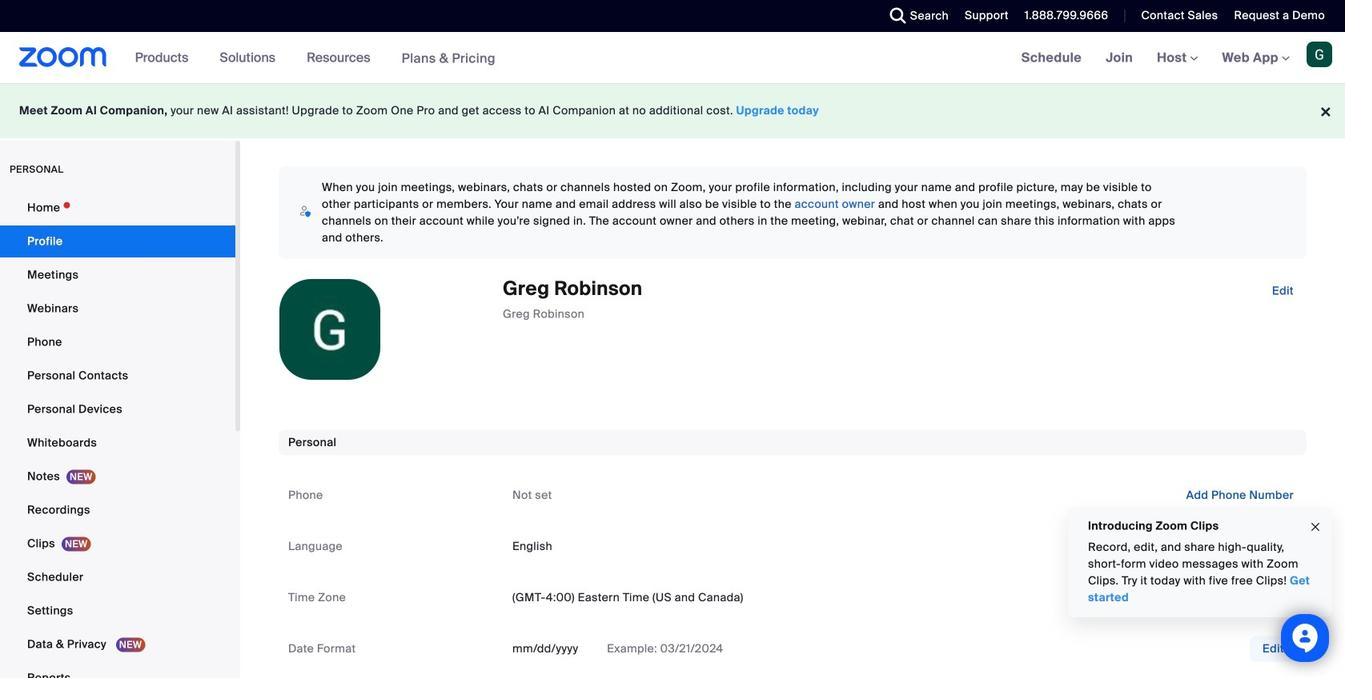 Task type: describe. For each thing, give the bounding box(es) containing it.
user photo image
[[279, 279, 380, 380]]

profile picture image
[[1307, 42, 1332, 67]]

close image
[[1309, 519, 1322, 537]]



Task type: vqa. For each thing, say whether or not it's contained in the screenshot.
Note title text box
no



Task type: locate. For each thing, give the bounding box(es) containing it.
meetings navigation
[[1009, 32, 1345, 84]]

footer
[[0, 83, 1345, 139]]

zoom logo image
[[19, 47, 107, 67]]

edit user photo image
[[317, 323, 343, 337]]

banner
[[0, 32, 1345, 84]]

product information navigation
[[123, 32, 507, 84]]

personal menu menu
[[0, 192, 235, 679]]



